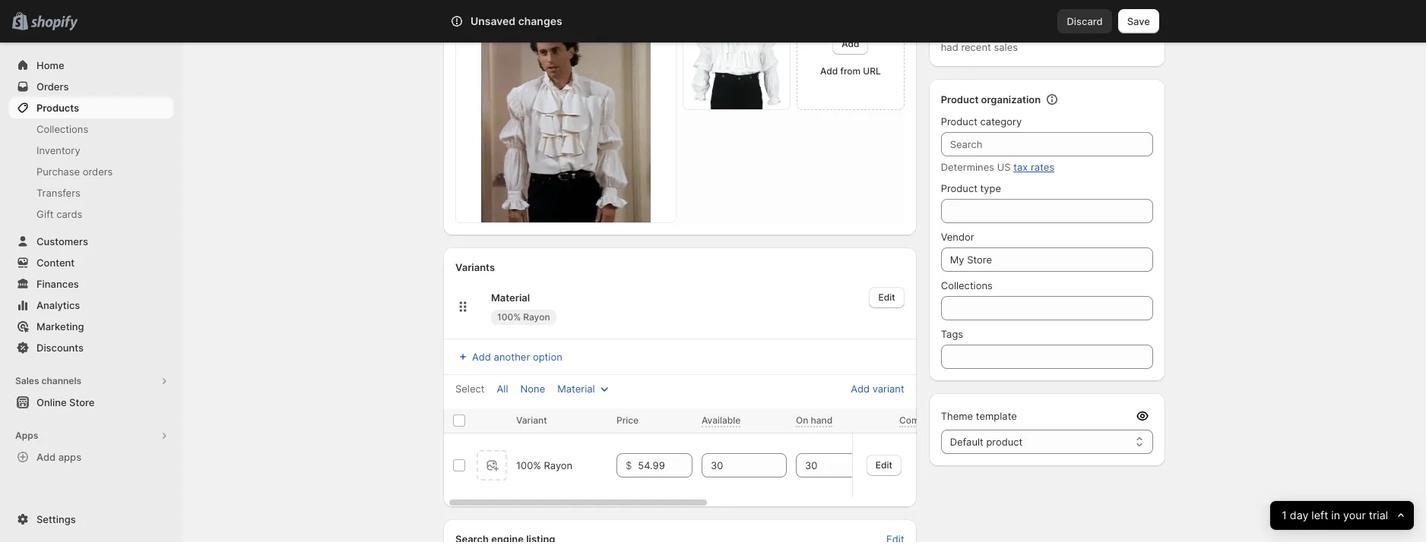 Task type: describe. For each thing, give the bounding box(es) containing it.
settings
[[37, 514, 76, 526]]

add for add variant
[[851, 384, 870, 396]]

search
[[518, 15, 550, 27]]

finances link
[[9, 274, 173, 295]]

apps
[[58, 452, 81, 464]]

0 vertical spatial 100% rayon
[[497, 312, 550, 323]]

add apps button
[[9, 447, 173, 468]]

discard button
[[1058, 9, 1112, 33]]

option
[[533, 352, 563, 364]]

product type
[[941, 183, 1002, 195]]

template
[[976, 411, 1017, 423]]

add variant
[[851, 384, 905, 396]]

add another option button
[[446, 347, 572, 368]]

edit button
[[866, 455, 902, 477]]

organization
[[981, 94, 1041, 106]]

gift cards link
[[9, 204, 173, 225]]

sales channels button
[[9, 371, 173, 392]]

shopify image
[[31, 16, 78, 31]]

available
[[702, 415, 741, 427]]

determines us tax rates
[[941, 161, 1055, 173]]

inventory link
[[9, 140, 173, 161]]

$ text field
[[638, 454, 693, 479]]

analytics
[[37, 300, 80, 312]]

products link
[[9, 97, 173, 119]]

product for product category
[[941, 116, 978, 128]]

search button
[[493, 9, 934, 33]]

discounts link
[[9, 338, 173, 359]]

edit button
[[870, 288, 905, 309]]

Product type text field
[[941, 199, 1154, 224]]

vendor
[[941, 231, 975, 243]]

add apps
[[37, 452, 81, 464]]

store
[[69, 397, 95, 409]]

Tags text field
[[941, 345, 1154, 370]]

url
[[863, 65, 881, 77]]

default product
[[950, 436, 1023, 449]]

material inside dropdown button
[[558, 384, 595, 396]]

day
[[1290, 509, 1309, 523]]

gift
[[37, 208, 54, 221]]

Collections text field
[[941, 297, 1154, 321]]

theme
[[941, 411, 973, 423]]

rates
[[1031, 161, 1055, 173]]

sales
[[994, 41, 1018, 53]]

add for add another option
[[472, 352, 491, 364]]

$
[[626, 460, 632, 472]]

marketing
[[37, 321, 84, 333]]

theme template
[[941, 411, 1017, 423]]

transfers link
[[9, 183, 173, 204]]

us
[[997, 161, 1011, 173]]

type
[[981, 183, 1002, 195]]

online store link
[[9, 392, 173, 414]]

apps
[[15, 430, 38, 442]]

purchase orders
[[37, 166, 113, 178]]

0 vertical spatial material
[[491, 292, 530, 304]]

Product category text field
[[941, 132, 1154, 157]]

add for add apps
[[37, 452, 56, 464]]

0 vertical spatial rayon
[[523, 312, 550, 323]]

product inside insights will display when the product has had recent sales
[[1080, 26, 1117, 38]]

category
[[981, 116, 1022, 128]]

product organization
[[941, 94, 1041, 106]]

online store button
[[0, 392, 183, 414]]

had
[[941, 41, 959, 53]]

product for product type
[[941, 183, 978, 195]]

edit for edit dropdown button
[[879, 292, 896, 304]]

unsaved changes
[[471, 14, 562, 27]]

tags
[[941, 329, 964, 341]]

price
[[617, 415, 639, 427]]

1 vertical spatial 100%
[[516, 460, 541, 472]]

determines
[[941, 161, 995, 173]]

sales channels
[[15, 376, 81, 387]]

another
[[494, 352, 530, 364]]

all
[[497, 384, 508, 396]]

discounts
[[37, 342, 84, 354]]

trial
[[1369, 509, 1388, 523]]

customers link
[[9, 231, 173, 252]]

1 vertical spatial product
[[987, 436, 1023, 449]]

product for product organization
[[941, 94, 979, 106]]

sales
[[15, 376, 39, 387]]

variants
[[456, 262, 495, 274]]

add variant button
[[842, 377, 914, 403]]

add button
[[833, 33, 869, 55]]

orders link
[[9, 76, 173, 97]]

analytics link
[[9, 295, 173, 316]]

save button
[[1118, 9, 1160, 33]]

orders
[[37, 81, 69, 93]]



Task type: vqa. For each thing, say whether or not it's contained in the screenshot.
You created a new $10.00 gift card.'s Just
no



Task type: locate. For each thing, give the bounding box(es) containing it.
edit inside dropdown button
[[879, 292, 896, 304]]

content
[[37, 257, 75, 269]]

left
[[1312, 509, 1329, 523]]

committed
[[900, 415, 948, 427]]

edit
[[879, 292, 896, 304], [876, 460, 893, 471]]

0 vertical spatial collections
[[37, 123, 88, 135]]

display
[[998, 26, 1031, 38]]

none
[[521, 384, 545, 396]]

product
[[1080, 26, 1117, 38], [987, 436, 1023, 449]]

add from url button
[[821, 65, 881, 77]]

gift cards
[[37, 208, 82, 221]]

0 vertical spatial edit
[[879, 292, 896, 304]]

marketing link
[[9, 316, 173, 338]]

1 vertical spatial 100% rayon
[[516, 460, 573, 472]]

add left from
[[821, 65, 838, 77]]

tax
[[1014, 161, 1028, 173]]

1 vertical spatial material
[[558, 384, 595, 396]]

variant
[[873, 384, 905, 396]]

100%
[[497, 312, 521, 323], [516, 460, 541, 472]]

1
[[1282, 509, 1287, 523]]

discard
[[1067, 15, 1103, 27]]

edit for edit button
[[876, 460, 893, 471]]

1 vertical spatial edit
[[876, 460, 893, 471]]

orders
[[83, 166, 113, 178]]

0 vertical spatial 100%
[[497, 312, 521, 323]]

100% rayon down variant
[[516, 460, 573, 472]]

1 day left in your trial
[[1282, 509, 1388, 523]]

material down option
[[558, 384, 595, 396]]

2 vertical spatial product
[[941, 183, 978, 195]]

1 product from the top
[[941, 94, 979, 106]]

changes
[[518, 14, 562, 27]]

purchase orders link
[[9, 161, 173, 183]]

variant
[[516, 415, 547, 427]]

product down product organization
[[941, 116, 978, 128]]

recent
[[962, 41, 991, 53]]

0 vertical spatial product
[[941, 94, 979, 106]]

cards
[[56, 208, 82, 221]]

finances
[[37, 278, 79, 290]]

apps button
[[9, 426, 173, 447]]

options element
[[516, 460, 573, 472]]

Vendor text field
[[941, 248, 1154, 272]]

material
[[491, 292, 530, 304], [558, 384, 595, 396]]

in
[[1332, 509, 1340, 523]]

100% up the "add another option" button
[[497, 312, 521, 323]]

add
[[842, 38, 860, 49], [821, 65, 838, 77], [472, 352, 491, 364], [851, 384, 870, 396], [37, 452, 56, 464]]

the
[[1062, 26, 1077, 38]]

100% rayon up add another option
[[497, 312, 550, 323]]

customers
[[37, 236, 88, 248]]

transfers
[[37, 187, 80, 199]]

settings link
[[9, 509, 173, 531]]

material down variants
[[491, 292, 530, 304]]

save
[[1128, 15, 1151, 27]]

add left variant
[[851, 384, 870, 396]]

edit inside button
[[876, 460, 893, 471]]

will
[[980, 26, 995, 38]]

product
[[941, 94, 979, 106], [941, 116, 978, 128], [941, 183, 978, 195]]

your
[[1344, 509, 1366, 523]]

2 product from the top
[[941, 116, 978, 128]]

add another option
[[472, 352, 563, 364]]

1 vertical spatial collections
[[941, 280, 993, 292]]

purchase
[[37, 166, 80, 178]]

collections
[[37, 123, 88, 135], [941, 280, 993, 292]]

0 vertical spatial product
[[1080, 26, 1117, 38]]

unsaved
[[471, 14, 516, 27]]

None number field
[[702, 454, 764, 479], [796, 454, 859, 479], [702, 454, 764, 479], [796, 454, 859, 479]]

home link
[[9, 55, 173, 76]]

product right the
[[1080, 26, 1117, 38]]

3 product from the top
[[941, 183, 978, 195]]

insights will display when the product has had recent sales
[[941, 26, 1136, 53]]

add left another
[[472, 352, 491, 364]]

add inside button
[[472, 352, 491, 364]]

0 horizontal spatial material
[[491, 292, 530, 304]]

rayon
[[523, 312, 550, 323], [544, 460, 573, 472]]

rayon down variant
[[544, 460, 573, 472]]

online store
[[37, 397, 95, 409]]

100% down variant
[[516, 460, 541, 472]]

default
[[950, 436, 984, 449]]

add for add from url
[[821, 65, 838, 77]]

rayon up option
[[523, 312, 550, 323]]

when
[[1034, 26, 1059, 38]]

0 horizontal spatial product
[[987, 436, 1023, 449]]

1 horizontal spatial material
[[558, 384, 595, 396]]

collections up inventory
[[37, 123, 88, 135]]

add left apps
[[37, 452, 56, 464]]

from
[[841, 65, 861, 77]]

has
[[1119, 26, 1136, 38]]

100% rayon
[[497, 312, 550, 323], [516, 460, 573, 472]]

content link
[[9, 252, 173, 274]]

on
[[796, 415, 809, 427]]

add up add from url button
[[842, 38, 860, 49]]

1 vertical spatial rayon
[[544, 460, 573, 472]]

products
[[37, 102, 79, 114]]

product up the product category
[[941, 94, 979, 106]]

product down determines
[[941, 183, 978, 195]]

product down the template
[[987, 436, 1023, 449]]

material button
[[548, 379, 621, 400]]

add inside "button"
[[37, 452, 56, 464]]

collections link
[[9, 119, 173, 140]]

1 vertical spatial product
[[941, 116, 978, 128]]

1 day left in your trial button
[[1270, 502, 1414, 531]]

collections down vendor
[[941, 280, 993, 292]]

product category
[[941, 116, 1022, 128]]

1 horizontal spatial product
[[1080, 26, 1117, 38]]

none button
[[511, 379, 555, 400]]

channels
[[41, 376, 81, 387]]

insights
[[941, 26, 978, 38]]

all button
[[488, 379, 517, 400]]

0 horizontal spatial collections
[[37, 123, 88, 135]]

online
[[37, 397, 67, 409]]

add for add
[[842, 38, 860, 49]]

select
[[456, 384, 485, 396]]

1 horizontal spatial collections
[[941, 280, 993, 292]]

hand
[[811, 415, 833, 427]]



